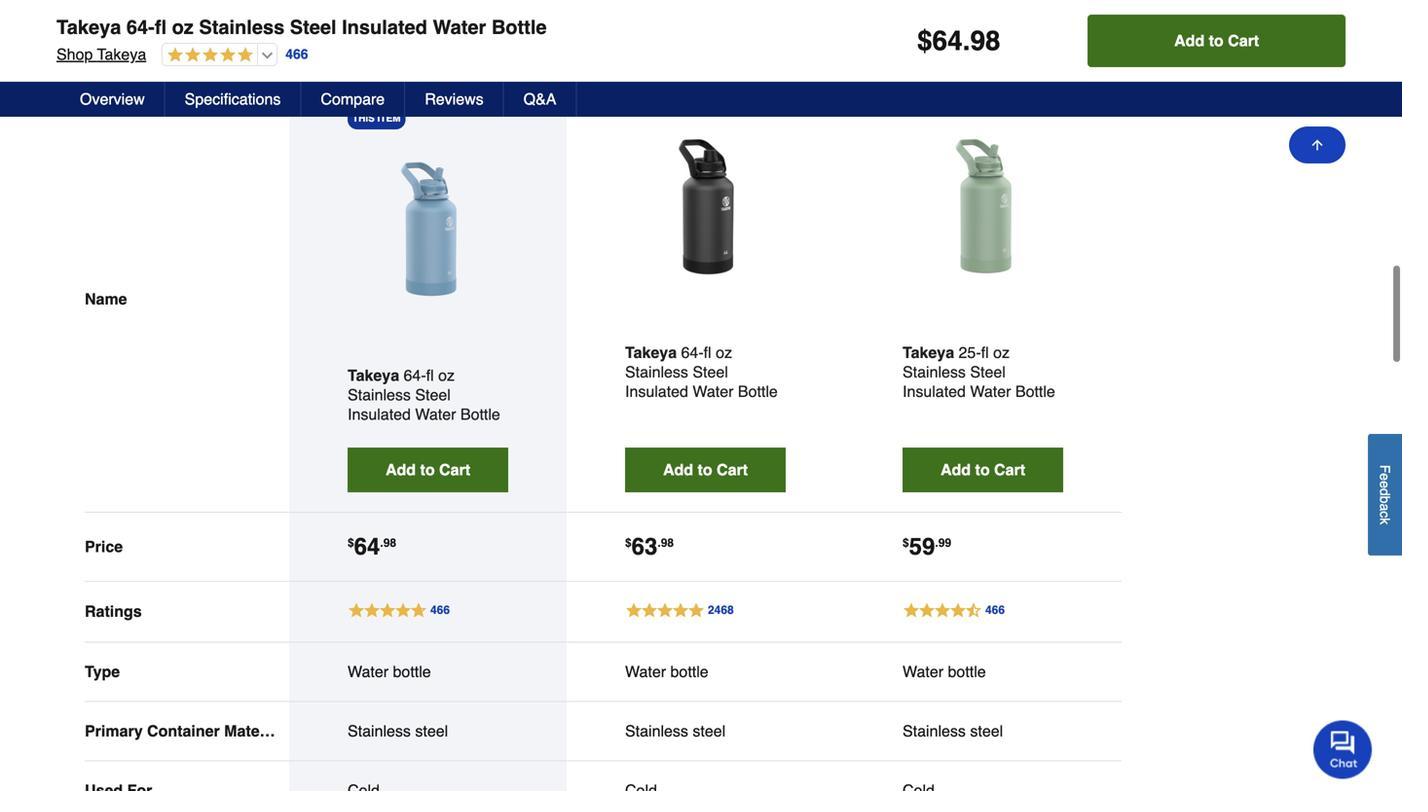 Task type: locate. For each thing, give the bounding box(es) containing it.
cart
[[1228, 32, 1260, 50], [439, 461, 470, 479], [717, 461, 748, 479], [994, 461, 1026, 479]]

q&a
[[524, 90, 557, 108]]

water
[[433, 16, 486, 38], [693, 383, 734, 401], [970, 383, 1011, 401], [415, 406, 456, 424], [348, 663, 389, 681], [625, 663, 666, 681], [903, 663, 944, 681]]

0 horizontal spatial bottle
[[393, 663, 431, 681]]

1 vertical spatial 64
[[354, 534, 380, 560]]

1 vertical spatial $ 64 . 98
[[348, 534, 396, 560]]

0 vertical spatial 64
[[933, 25, 963, 56]]

0 vertical spatial 64-
[[127, 16, 155, 38]]

water bottle cell
[[348, 663, 508, 682], [625, 663, 786, 682], [903, 663, 1064, 682]]

stainless steel cell
[[348, 722, 508, 742], [625, 722, 786, 742], [903, 722, 1064, 742]]

$ inside $ 59 . 99
[[903, 537, 909, 550]]

stainless steel
[[348, 723, 448, 741], [625, 723, 726, 741], [903, 723, 1003, 741]]

overview button
[[60, 82, 165, 117]]

0 horizontal spatial steel
[[415, 723, 448, 741]]

bottle
[[492, 16, 547, 38], [738, 383, 778, 401], [1016, 383, 1056, 401], [461, 406, 500, 424]]

1 vertical spatial compare
[[321, 90, 385, 108]]

takeya 64-fl oz stainless steel insulated water bottle image
[[625, 126, 786, 287], [348, 149, 508, 310]]

64-fl oz stainless steel insulated water bottle
[[625, 344, 778, 401], [348, 367, 500, 424]]

64
[[933, 25, 963, 56], [354, 534, 380, 560]]

1 horizontal spatial $ 64 . 98
[[917, 25, 1001, 56]]

bottle for second water bottle cell from the right
[[671, 663, 709, 681]]

to
[[1209, 32, 1224, 50], [420, 461, 435, 479], [698, 461, 713, 479], [975, 461, 990, 479]]

2 horizontal spatial water bottle
[[903, 663, 986, 681]]

oz
[[172, 16, 194, 38], [716, 344, 732, 362], [994, 344, 1010, 362], [438, 367, 455, 385]]

1 bottle from the left
[[393, 663, 431, 681]]

$
[[917, 25, 933, 56], [348, 537, 354, 550], [625, 537, 632, 550], [903, 537, 909, 550]]

1 horizontal spatial stainless steel cell
[[625, 722, 786, 742]]

2 horizontal spatial bottle
[[948, 663, 986, 681]]

1 horizontal spatial 64-
[[404, 367, 426, 385]]

1 horizontal spatial compare
[[321, 90, 385, 108]]

1 e from the top
[[1378, 474, 1393, 481]]

1 horizontal spatial 98
[[661, 537, 674, 550]]

0 vertical spatial $ 64 . 98
[[917, 25, 1001, 56]]

steel
[[415, 723, 448, 741], [693, 723, 726, 741], [970, 723, 1003, 741]]

compare up overview
[[72, 23, 173, 50]]

1 horizontal spatial bottle
[[671, 663, 709, 681]]

water bottle
[[348, 663, 431, 681], [625, 663, 709, 681], [903, 663, 986, 681]]

1 stainless steel from the left
[[348, 723, 448, 741]]

2 water bottle cell from the left
[[625, 663, 786, 682]]

bottle
[[393, 663, 431, 681], [671, 663, 709, 681], [948, 663, 986, 681]]

1 horizontal spatial water bottle
[[625, 663, 709, 681]]

1 steel from the left
[[415, 723, 448, 741]]

0 horizontal spatial stainless steel cell
[[348, 722, 508, 742]]

compare
[[72, 23, 173, 50], [321, 90, 385, 108]]

$ 59 . 99
[[903, 534, 952, 560]]

takeya
[[56, 16, 121, 38], [97, 45, 146, 63], [625, 344, 677, 362], [903, 344, 955, 362], [348, 367, 399, 385]]

0 horizontal spatial 98
[[383, 537, 396, 550]]

3 water bottle from the left
[[903, 663, 986, 681]]

2 water bottle from the left
[[625, 663, 709, 681]]

1 horizontal spatial water bottle cell
[[625, 663, 786, 682]]

0 horizontal spatial compare
[[72, 23, 173, 50]]

59
[[909, 534, 935, 560]]

3 steel from the left
[[970, 723, 1003, 741]]

steel for 3rd stainless steel cell
[[970, 723, 1003, 741]]

2 e from the top
[[1378, 481, 1393, 489]]

e up 'd'
[[1378, 474, 1393, 481]]

0 horizontal spatial water bottle cell
[[348, 663, 508, 682]]

add to cart button
[[1088, 15, 1346, 67], [348, 448, 508, 493], [625, 448, 786, 493], [903, 448, 1064, 493]]

compare up the 'this'
[[321, 90, 385, 108]]

1 horizontal spatial stainless steel
[[625, 723, 726, 741]]

$ 64 . 98
[[917, 25, 1001, 56], [348, 534, 396, 560]]

2 bottle from the left
[[671, 663, 709, 681]]

. inside $ 64 . 98
[[380, 537, 383, 550]]

compare button
[[51, 6, 1352, 68], [301, 82, 405, 117]]

shop takeya
[[56, 45, 146, 63]]

e up b
[[1378, 481, 1393, 489]]

1 vertical spatial 64-
[[681, 344, 704, 362]]

98 inside '$ 63 . 98'
[[661, 537, 674, 550]]

1 horizontal spatial cell
[[625, 782, 786, 792]]

compare for bottommost compare button
[[321, 90, 385, 108]]

0 horizontal spatial 64
[[354, 534, 380, 560]]

1 horizontal spatial 64-fl oz stainless steel insulated water bottle
[[625, 344, 778, 401]]

chat invite button image
[[1314, 720, 1373, 780]]

2 horizontal spatial water bottle cell
[[903, 663, 1064, 682]]

25-fl oz stainless steel insulated water bottle
[[903, 344, 1056, 401]]

2 horizontal spatial stainless steel
[[903, 723, 1003, 741]]

fl
[[155, 16, 167, 38], [704, 344, 712, 362], [981, 344, 989, 362], [426, 367, 434, 385]]

primary container material
[[85, 723, 283, 741]]

3 bottle from the left
[[948, 663, 986, 681]]

3 cell from the left
[[903, 782, 1064, 792]]

2 stainless steel from the left
[[625, 723, 726, 741]]

2 vertical spatial 64-
[[404, 367, 426, 385]]

material
[[224, 723, 283, 741]]

arrow up image
[[1310, 137, 1326, 153]]

reviews button
[[405, 82, 504, 117]]

2 steel from the left
[[693, 723, 726, 741]]

98 inside $ 64 . 98
[[383, 537, 396, 550]]

stainless
[[199, 16, 285, 38], [625, 363, 689, 381], [903, 363, 966, 381], [348, 386, 411, 404], [348, 723, 411, 741], [625, 723, 689, 741], [903, 723, 966, 741]]

0 horizontal spatial stainless steel
[[348, 723, 448, 741]]

2 horizontal spatial cell
[[903, 782, 1064, 792]]

cell
[[348, 782, 508, 792], [625, 782, 786, 792], [903, 782, 1064, 792]]

98
[[971, 25, 1001, 56], [383, 537, 396, 550], [661, 537, 674, 550]]

specifications button
[[165, 82, 301, 117]]

steel
[[290, 16, 337, 38], [693, 363, 728, 381], [970, 363, 1006, 381], [415, 386, 451, 404]]

.
[[963, 25, 971, 56], [380, 537, 383, 550], [658, 537, 661, 550], [935, 537, 939, 550]]

0 horizontal spatial 64-
[[127, 16, 155, 38]]

container
[[147, 723, 220, 741]]

water inside 25-fl oz stainless steel insulated water bottle
[[970, 383, 1011, 401]]

0 horizontal spatial water bottle
[[348, 663, 431, 681]]

add
[[1175, 32, 1205, 50], [386, 461, 416, 479], [663, 461, 694, 479], [941, 461, 971, 479]]

type
[[85, 663, 120, 681]]

0 horizontal spatial cell
[[348, 782, 508, 792]]

e
[[1378, 474, 1393, 481], [1378, 481, 1393, 489]]

63
[[632, 534, 658, 560]]

add to cart
[[1175, 32, 1260, 50], [386, 461, 470, 479], [663, 461, 748, 479], [941, 461, 1026, 479]]

insulated
[[342, 16, 427, 38], [625, 383, 689, 401], [903, 383, 966, 401], [348, 406, 411, 424]]

1 horizontal spatial steel
[[693, 723, 726, 741]]

0 horizontal spatial 64-fl oz stainless steel insulated water bottle
[[348, 367, 500, 424]]

2 horizontal spatial steel
[[970, 723, 1003, 741]]

2 horizontal spatial stainless steel cell
[[903, 722, 1064, 742]]

takeya 25-fl oz stainless steel insulated water bottle image
[[903, 126, 1064, 287]]

$ inside '$ 63 . 98'
[[625, 537, 632, 550]]

0 vertical spatial compare
[[72, 23, 173, 50]]

a
[[1378, 504, 1393, 511]]

1 water bottle cell from the left
[[348, 663, 508, 682]]

64-
[[127, 16, 155, 38], [681, 344, 704, 362], [404, 367, 426, 385]]



Task type: vqa. For each thing, say whether or not it's contained in the screenshot.
first "fl" from the right
no



Task type: describe. For each thing, give the bounding box(es) containing it.
99
[[939, 537, 952, 550]]

this
[[353, 113, 375, 124]]

b
[[1378, 496, 1393, 504]]

1 stainless steel cell from the left
[[348, 722, 508, 742]]

q&a button
[[504, 82, 577, 117]]

reviews
[[425, 90, 484, 108]]

0 vertical spatial compare button
[[51, 6, 1352, 68]]

bottle inside 25-fl oz stainless steel insulated water bottle
[[1016, 383, 1056, 401]]

steel for third stainless steel cell from right
[[415, 723, 448, 741]]

stainless inside 25-fl oz stainless steel insulated water bottle
[[903, 363, 966, 381]]

1 cell from the left
[[348, 782, 508, 792]]

steel inside 25-fl oz stainless steel insulated water bottle
[[970, 363, 1006, 381]]

d
[[1378, 489, 1393, 496]]

1 horizontal spatial takeya 64-fl oz stainless steel insulated water bottle image
[[625, 126, 786, 287]]

4.7 stars image
[[163, 47, 253, 65]]

2 stainless steel cell from the left
[[625, 722, 786, 742]]

primary
[[85, 723, 143, 741]]

2 cell from the left
[[625, 782, 786, 792]]

c
[[1378, 511, 1393, 518]]

insulated inside 25-fl oz stainless steel insulated water bottle
[[903, 383, 966, 401]]

$ 63 . 98
[[625, 534, 674, 560]]

overview
[[80, 90, 145, 108]]

1 horizontal spatial 64
[[933, 25, 963, 56]]

oz inside 25-fl oz stainless steel insulated water bottle
[[994, 344, 1010, 362]]

3 stainless steel cell from the left
[[903, 722, 1064, 742]]

3 water bottle cell from the left
[[903, 663, 1064, 682]]

steel for second stainless steel cell from the right
[[693, 723, 726, 741]]

f e e d b a c k
[[1378, 465, 1393, 525]]

3 stainless steel from the left
[[903, 723, 1003, 741]]

item
[[377, 113, 401, 124]]

1 vertical spatial compare button
[[301, 82, 405, 117]]

this item
[[353, 113, 401, 124]]

1 water bottle from the left
[[348, 663, 431, 681]]

takeya 64-fl oz stainless steel insulated water bottle
[[56, 16, 547, 38]]

compare for the top compare button
[[72, 23, 173, 50]]

price
[[85, 538, 123, 556]]

ratings
[[85, 603, 142, 621]]

name
[[85, 290, 127, 308]]

k
[[1378, 518, 1393, 525]]

0 horizontal spatial takeya 64-fl oz stainless steel insulated water bottle image
[[348, 149, 508, 310]]

466
[[286, 46, 308, 62]]

specifications
[[185, 90, 281, 108]]

. inside $ 59 . 99
[[935, 537, 939, 550]]

f
[[1378, 465, 1393, 474]]

25-
[[959, 344, 981, 362]]

bottle for 1st water bottle cell from left
[[393, 663, 431, 681]]

fl inside 25-fl oz stainless steel insulated water bottle
[[981, 344, 989, 362]]

. inside '$ 63 . 98'
[[658, 537, 661, 550]]

f e e d b a c k button
[[1368, 434, 1403, 556]]

bottle for 3rd water bottle cell from the left
[[948, 663, 986, 681]]

2 horizontal spatial 64-
[[681, 344, 704, 362]]

0 horizontal spatial $ 64 . 98
[[348, 534, 396, 560]]

shop
[[56, 45, 93, 63]]

2 horizontal spatial 98
[[971, 25, 1001, 56]]



